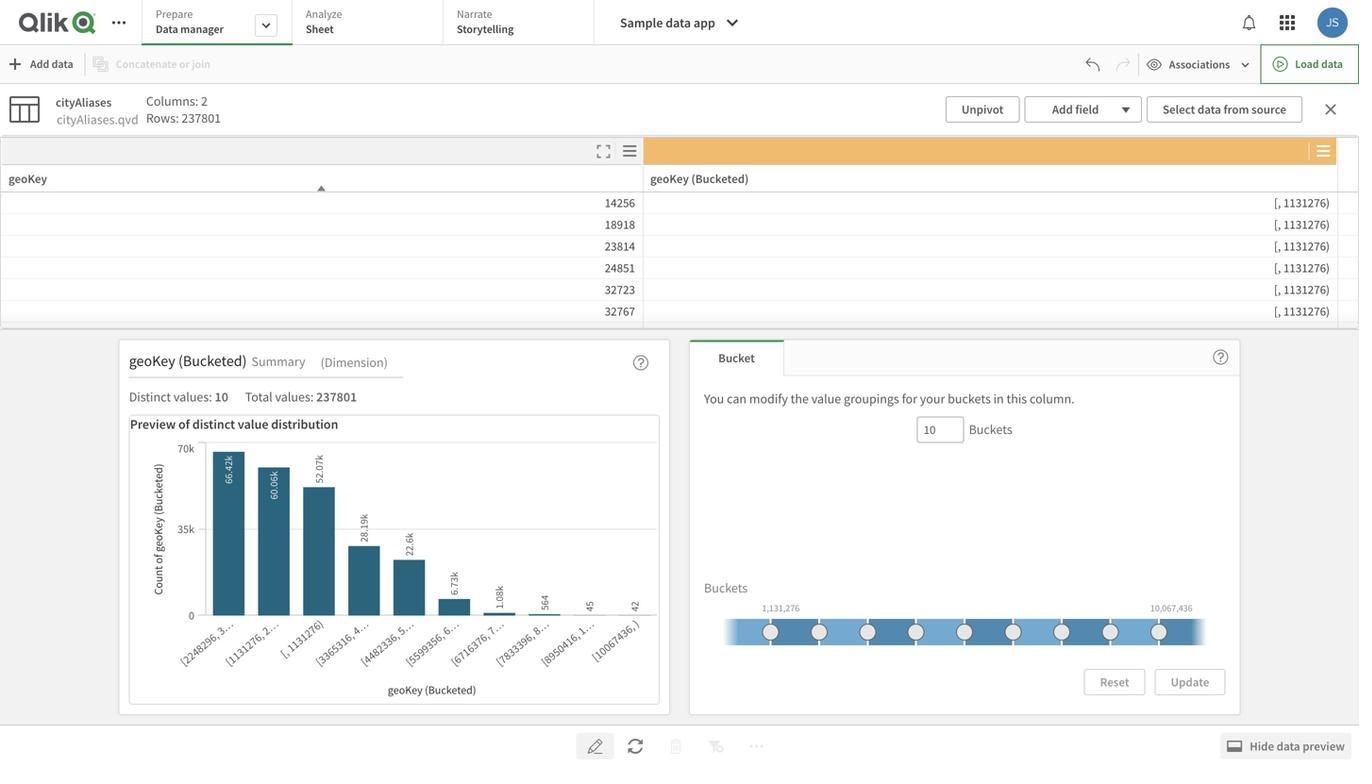 Task type: vqa. For each thing, say whether or not it's contained in the screenshot.
Multi at the right top of page
no



Task type: locate. For each thing, give the bounding box(es) containing it.
grid
[[1, 137, 1359, 410]]

associations
[[1188, 93, 1266, 111], [1142, 471, 1209, 488]]

total down field
[[1092, 121, 1119, 138]]

2 right 'columns:'
[[201, 93, 208, 110]]

5 [, 1131276) from the top
[[1275, 282, 1330, 297]]

values: up distribution
[[275, 388, 314, 405]]

delete this table image
[[668, 736, 685, 758]]

1 horizontal spatial 2
[[1161, 121, 1168, 138]]

[, 1131276)
[[1275, 195, 1330, 211], [1275, 217, 1330, 232], [1275, 238, 1330, 254], [1275, 260, 1330, 276], [1275, 282, 1330, 297], [1275, 304, 1330, 319], [1275, 325, 1330, 341]]

2 up 0
[[1208, 141, 1215, 158]]

0 vertical spatial 237801
[[182, 110, 221, 127]]

has left "not"
[[76, 490, 96, 507]]

help image
[[1214, 346, 1229, 368], [634, 352, 649, 374]]

help image for geokey (bucketed)
[[634, 352, 649, 374]]

you can modify the value groupings for your buckets in this column.
[[704, 390, 1075, 407]]

237801 down (dimension) button
[[316, 388, 357, 405]]

1 vertical spatial 237801
[[316, 388, 357, 405]]

tables: up 0
[[1169, 141, 1206, 158]]

total for total values: 237801
[[245, 388, 273, 405]]

0 horizontal spatial value
[[238, 416, 269, 433]]

geokey (bucketed) application
[[0, 0, 1360, 768]]

has right or
[[208, 490, 228, 507]]

storytelling
[[457, 22, 514, 36]]

2 [, from the top
[[1275, 217, 1282, 232]]

2 [, 1131276) from the top
[[1275, 217, 1330, 232]]

2 1131276) from the top
[[1284, 217, 1330, 232]]

1131276) for 18918
[[1284, 217, 1330, 232]]

1131276)
[[1284, 195, 1330, 211], [1284, 217, 1330, 232], [1284, 238, 1330, 254], [1284, 260, 1330, 276], [1284, 282, 1330, 297], [1284, 304, 1330, 319], [1284, 325, 1330, 341]]

add
[[30, 57, 49, 71], [1053, 102, 1073, 117]]

load data
[[1296, 57, 1344, 71]]

0 horizontal spatial table
[[44, 490, 73, 507]]

[, 1131276) for 24851
[[1275, 260, 1330, 276]]

total up preview of distinct value distribution
[[245, 388, 273, 405]]

4 [, from the top
[[1275, 260, 1282, 276]]

associations
[[1170, 57, 1231, 72]]

unpivot
[[962, 102, 1004, 117]]

[, for 24851
[[1275, 260, 1282, 276]]

[6716376, 7833396) image
[[1015, 619, 1061, 646]]

or
[[193, 490, 205, 507]]

field menu image
[[622, 139, 638, 163], [1317, 139, 1332, 163]]

6 [, 1131276) from the top
[[1275, 304, 1330, 319]]

add for add data
[[30, 57, 49, 71]]

associations button
[[1143, 50, 1257, 80]]

data left "app"
[[666, 14, 691, 31]]

the
[[791, 390, 809, 407], [313, 490, 332, 507]]

value
[[812, 390, 842, 407], [238, 416, 269, 433]]

buckets down in
[[969, 421, 1013, 438]]

close image
[[1333, 96, 1347, 109]]

buckets
[[969, 421, 1013, 438], [704, 580, 748, 597]]

1 horizontal spatial can
[[1290, 471, 1309, 488]]

for
[[902, 390, 918, 407]]

6 [, from the top
[[1275, 304, 1282, 319]]

3 [, 1131276) from the top
[[1275, 238, 1330, 254]]

values:
[[174, 388, 212, 405], [275, 388, 314, 405]]

1 horizontal spatial table
[[1117, 488, 1145, 505]]

[, for 32767
[[1275, 304, 1282, 319]]

4 [, 1131276) from the top
[[1275, 260, 1330, 276]]

analyze sheet
[[306, 7, 342, 36]]

0 horizontal spatial tables:
[[1122, 121, 1159, 138]]

changed
[[230, 490, 279, 507]]

field menu image left press space to open search dialog box for =if([cityaliases.geokey] < 1131276, dual('[, 1131276)', 1),if([cityaliases.geokey] >= 1131276 and [cityaliases.geokey] < 2248296, dual('[1131276, 2248296)', 2),if([cityaliases.geokey] >= 2248296 and [cityaliases.geokey] < 3365316, dual('[2248296, 3365316)', 3),if([cityaliases.geokey] >= 3365316 and [cityaliases.geokey] < 4482336, dual('[3365316, 4482336)', 4),if([cityaliases.geokey] >= 4482336 and [cityaliases.geokey] < 5599356, dual('[4482336, 5599356)', 5),if([cityaliases.geokey] >= 5599356 and [cityaliases.geokey] < 6716376, dual('[5599356, 6716376)', 6),if([cityaliases.geokey] >= 6716376 and [cityaliases.geokey] < 7833396, dual('[6716376, 7833396)', 7),if([cityaliases.geokey] >= 7833396 and [cityaliases.geokey] < 8950416, dual('[7833396, 8950416)', 8),if([cityaliases.geokey] >= 8950416 and [cityaliases.geokey] < 10067436, dual('[8950416, 10067436)', 9),if([cityaliases.geokey] >= 10067436, dual('[10067436, )', 10))))))))))) column. "element"
[[1317, 139, 1332, 163]]

analyze
[[306, 7, 342, 21]]

0 horizontal spatial can
[[727, 390, 747, 407]]

1 horizontal spatial values:
[[275, 388, 314, 405]]

1 vertical spatial buckets
[[704, 580, 748, 597]]

field menu image left press space to open search dialog box for [cityaliases.geokey] column. element
[[622, 139, 638, 163]]

1 field menu image from the left
[[622, 139, 638, 163]]

7 [, from the top
[[1275, 325, 1282, 341]]

0 vertical spatial 2
[[201, 93, 208, 110]]

total
[[1092, 121, 1119, 138], [245, 388, 273, 405]]

2 down select
[[1161, 121, 1168, 138]]

1 horizontal spatial help image
[[1214, 346, 1229, 368]]

sample data app
[[620, 14, 716, 31]]

0 vertical spatial can
[[727, 390, 747, 407]]

total for total tables: 2 unassociated tables: 2 recommendations: 0
[[1092, 121, 1119, 138]]

3 [, from the top
[[1275, 238, 1282, 254]]

0 horizontal spatial add
[[30, 57, 49, 71]]

[3365316, 4482336) image
[[869, 619, 916, 646]]

1 1131276) from the top
[[1284, 195, 1330, 211]]

2
[[201, 93, 208, 110], [1161, 121, 1168, 138], [1208, 141, 1215, 158]]

stop editing this table image
[[587, 736, 604, 758]]

0 horizontal spatial values:
[[174, 388, 212, 405]]

7 [, 1131276) from the top
[[1275, 325, 1330, 341]]

distinct values: 10
[[129, 388, 228, 405]]

tables:
[[1122, 121, 1159, 138], [1169, 141, 1206, 158]]

this
[[18, 490, 42, 507]]

2 horizontal spatial 2
[[1208, 141, 1215, 158]]

tables: up the unassociated
[[1122, 121, 1159, 138]]

data up the cityaliases.qvd in the left of the page
[[52, 57, 73, 71]]

table right this
[[44, 490, 73, 507]]

0 horizontal spatial 2
[[201, 93, 208, 110]]

data right load
[[1322, 57, 1344, 71]]

0 horizontal spatial help image
[[634, 352, 649, 374]]

recommended associations
[[1092, 93, 1266, 111]]

[1131276, 2248296) image
[[772, 619, 819, 646]]

1 horizontal spatial add
[[1053, 102, 1073, 117]]

None number field
[[917, 417, 965, 443]]

5 1131276) from the top
[[1284, 282, 1330, 297]]

manually,
[[1211, 471, 1265, 488]]

data for load
[[1322, 57, 1344, 71]]

the right modify
[[791, 390, 809, 407]]

zoom out image
[[1036, 158, 1051, 180]]

1 horizontal spatial field menu image
[[1317, 139, 1332, 163]]

* this table has not been loaded or has changed since the last time it was loaded.
[[9, 490, 465, 507]]

since
[[281, 490, 311, 507]]

1 horizontal spatial the
[[791, 390, 809, 407]]

value left groupings
[[812, 390, 842, 407]]

4 1131276) from the top
[[1284, 260, 1330, 276]]

manager
[[181, 22, 224, 36]]

0 horizontal spatial total
[[245, 388, 273, 405]]

0 horizontal spatial 237801
[[182, 110, 221, 127]]

1 horizontal spatial has
[[208, 490, 228, 507]]

can inside the to make associations manually, you can drag one table onto another.
[[1290, 471, 1309, 488]]

data left from
[[1198, 102, 1222, 117]]

this
[[1007, 390, 1028, 407]]

2 values: from the left
[[275, 388, 314, 405]]

1 vertical spatial associations
[[1142, 471, 1209, 488]]

[, for 18918
[[1275, 217, 1282, 232]]

data
[[666, 14, 691, 31], [52, 57, 73, 71], [1322, 57, 1344, 71], [1198, 102, 1222, 117], [1277, 739, 1301, 754]]

distinct
[[192, 416, 235, 433]]

value right distinct
[[238, 416, 269, 433]]

0
[[1204, 161, 1211, 178]]

bucket
[[719, 350, 755, 366]]

0 horizontal spatial the
[[313, 490, 332, 507]]

0 vertical spatial total
[[1092, 121, 1119, 138]]

clear filters image
[[708, 736, 725, 758]]

(dimension) button
[[306, 349, 403, 376]]

0 horizontal spatial has
[[76, 490, 96, 507]]

grid containing 14256
[[1, 137, 1359, 410]]

tab list
[[142, 0, 601, 47]]

values: left 10
[[174, 388, 212, 405]]

total inside total tables: 2 unassociated tables: 2 recommendations: 0
[[1092, 121, 1119, 138]]

1 horizontal spatial value
[[812, 390, 842, 407]]

1 [, from the top
[[1275, 195, 1282, 211]]

values: for distinct
[[174, 388, 212, 405]]

general image
[[597, 138, 610, 164]]

sample data app button
[[609, 8, 752, 38]]

data right hide
[[1277, 739, 1301, 754]]

1 [, 1131276) from the top
[[1275, 195, 1330, 211]]

5 [, from the top
[[1275, 282, 1282, 297]]

can
[[727, 390, 747, 407], [1290, 471, 1309, 488]]

1 vertical spatial can
[[1290, 471, 1309, 488]]

add for add field
[[1053, 102, 1073, 117]]

1 vertical spatial tables:
[[1169, 141, 1206, 158]]

associations right make at the right of the page
[[1142, 471, 1209, 488]]

more options image
[[748, 736, 765, 758]]

your
[[920, 390, 946, 407]]

7 1131276) from the top
[[1284, 325, 1330, 341]]

[, 1131276) for 23814
[[1275, 238, 1330, 254]]

1 vertical spatial total
[[245, 388, 273, 405]]

undo image
[[1086, 57, 1101, 72]]

associations down the associations button
[[1188, 93, 1266, 111]]

6 1131276) from the top
[[1284, 304, 1330, 319]]

0 vertical spatial buckets
[[969, 421, 1013, 438]]

you
[[1268, 471, 1287, 488]]

1 horizontal spatial total
[[1092, 121, 1119, 138]]

data for add
[[52, 57, 73, 71]]

the left last
[[313, 490, 332, 507]]

237801 right rows:
[[182, 110, 221, 127]]

buckets up [, 1131276) image
[[704, 580, 748, 597]]

0 vertical spatial tables:
[[1122, 121, 1159, 138]]

3 1131276) from the top
[[1284, 238, 1330, 254]]

tab list inside geokey (bucketed) application
[[142, 0, 601, 47]]

0 horizontal spatial field menu image
[[622, 139, 638, 163]]

tab list containing prepare
[[142, 0, 601, 47]]

table inside the to make associations manually, you can drag one table onto another.
[[1117, 488, 1145, 505]]

select data from source
[[1163, 102, 1287, 117]]

1 vertical spatial add
[[1053, 102, 1073, 117]]

last
[[335, 490, 355, 507]]

1 values: from the left
[[174, 388, 212, 405]]

[8950416, 10067436) image
[[1112, 619, 1158, 646]]

table right one on the right bottom of page
[[1117, 488, 1145, 505]]

narrate storytelling
[[457, 7, 514, 36]]

not
[[98, 490, 118, 507]]

hide data preview button
[[1221, 734, 1352, 760]]

add field button
[[1025, 96, 1143, 123]]

total values: 237801
[[245, 388, 357, 405]]

table
[[1117, 488, 1145, 505], [44, 490, 73, 507]]

0 vertical spatial add
[[30, 57, 49, 71]]

237801
[[182, 110, 221, 127], [316, 388, 357, 405]]

None text field
[[49, 92, 139, 112], [2, 165, 642, 192], [644, 165, 1337, 192], [49, 92, 139, 112], [2, 165, 642, 192], [644, 165, 1337, 192]]



Task type: describe. For each thing, give the bounding box(es) containing it.
[, for 32723
[[1275, 282, 1282, 297]]

10
[[215, 388, 228, 405]]

(bucketed)
[[178, 352, 247, 370]]

0 horizontal spatial buckets
[[704, 580, 748, 597]]

1 horizontal spatial tables:
[[1169, 141, 1206, 158]]

reload table from source image
[[627, 736, 644, 758]]

[, for 14256
[[1275, 195, 1282, 211]]

press space to open search dialog box for [cityaliases.geokey] column. element
[[643, 137, 644, 192]]

total tables: 2 unassociated tables: 2 recommendations: 0
[[1092, 121, 1215, 178]]

0 vertical spatial the
[[791, 390, 809, 407]]

hide
[[1250, 739, 1275, 754]]

time
[[358, 490, 384, 507]]

triangle top image
[[316, 186, 327, 197]]

0 vertical spatial associations
[[1188, 93, 1266, 111]]

[4482336, 5599356) image
[[918, 619, 964, 646]]

press space to open search dialog box for =if([cityaliases.geokey] < 1131276, dual('[, 1131276)', 1),if([cityaliases.geokey] >= 1131276 and [cityaliases.geokey] < 2248296, dual('[1131276, 2248296)', 2),if([cityaliases.geokey] >= 2248296 and [cityaliases.geokey] < 3365316, dual('[2248296, 3365316)', 3),if([cityaliases.geokey] >= 3365316 and [cityaliases.geokey] < 4482336, dual('[3365316, 4482336)', 4),if([cityaliases.geokey] >= 4482336 and [cityaliases.geokey] < 5599356, dual('[4482336, 5599356)', 5),if([cityaliases.geokey] >= 5599356 and [cityaliases.geokey] < 6716376, dual('[5599356, 6716376)', 6),if([cityaliases.geokey] >= 6716376 and [cityaliases.geokey] < 7833396, dual('[6716376, 7833396)', 7),if([cityaliases.geokey] >= 7833396 and [cityaliases.geokey] < 8950416, dual('[7833396, 8950416)', 8),if([cityaliases.geokey] >= 8950416 and [cityaliases.geokey] < 10067436, dual('[8950416, 10067436)', 9),if([cityaliases.geokey] >= 10067436, dual('[10067436, )', 10))))))))))) column. element
[[1338, 137, 1338, 192]]

onto
[[1147, 488, 1172, 505]]

[2248296, 3365316) image
[[820, 619, 867, 646]]

1131276) for 32767
[[1284, 304, 1330, 319]]

source
[[1252, 102, 1287, 117]]

[, 1131276) image
[[723, 619, 770, 646]]

add field
[[1053, 102, 1099, 117]]

of
[[178, 416, 190, 433]]

geokey (bucketed) summary
[[129, 352, 306, 370]]

in
[[994, 390, 1004, 407]]

column.
[[1030, 390, 1075, 407]]

effects image
[[1036, 209, 1051, 231]]

groupings
[[844, 390, 900, 407]]

1 horizontal spatial buckets
[[969, 421, 1013, 438]]

select
[[1163, 102, 1196, 117]]

prepare
[[156, 7, 193, 21]]

one
[[1094, 488, 1114, 505]]

loaded.
[[422, 490, 465, 507]]

hide data preview
[[1250, 739, 1346, 754]]

24851
[[605, 260, 635, 276]]

unassociated
[[1092, 141, 1166, 158]]

1 vertical spatial value
[[238, 416, 269, 433]]

values: for total
[[275, 388, 314, 405]]

1131276) for 32909
[[1284, 325, 1330, 341]]

another.
[[1174, 488, 1220, 505]]

columns: 2 rows: 237801
[[146, 93, 221, 127]]

data for hide
[[1277, 739, 1301, 754]]

drag
[[1312, 471, 1337, 488]]

from
[[1224, 102, 1250, 117]]

1131276) for 23814
[[1284, 238, 1330, 254]]

distribution
[[271, 416, 338, 433]]

geokey
[[129, 352, 175, 370]]

select data from source button
[[1147, 96, 1303, 123]]

unpivot button
[[946, 96, 1020, 123]]

load data button
[[1261, 44, 1360, 84]]

help image for bucket
[[1214, 346, 1229, 368]]

32767
[[605, 304, 635, 319]]

1 vertical spatial 2
[[1161, 121, 1168, 138]]

1131276) for 32723
[[1284, 282, 1330, 297]]

1 horizontal spatial 237801
[[316, 388, 357, 405]]

modify
[[750, 390, 788, 407]]

grid inside geokey (bucketed) application
[[1, 137, 1359, 410]]

cityaliases.qvd
[[57, 111, 139, 128]]

summary
[[252, 353, 306, 370]]

data
[[156, 22, 178, 36]]

make
[[1109, 471, 1139, 488]]

home image
[[1036, 95, 1051, 118]]

[, for 23814
[[1275, 238, 1282, 254]]

recommendations:
[[1092, 161, 1202, 178]]

done image
[[1323, 98, 1340, 121]]

preview
[[1303, 739, 1346, 754]]

[, 1131276) for 14256
[[1275, 195, 1330, 211]]

sample
[[620, 14, 663, 31]]

prepare data manager
[[156, 7, 224, 36]]

*
[[9, 490, 15, 507]]

14256
[[605, 195, 635, 211]]

preview
[[130, 416, 176, 433]]

field
[[1076, 102, 1099, 117]]

[, 1131276) for 32723
[[1275, 282, 1330, 297]]

data for sample
[[666, 14, 691, 31]]

preview of distinct value distribution
[[130, 416, 338, 433]]

[5599356, 6716376) image
[[966, 619, 1013, 646]]

[, for 32909
[[1275, 325, 1282, 341]]

app
[[694, 14, 716, 31]]

recommended
[[1092, 93, 1186, 111]]

to
[[1094, 471, 1106, 488]]

1,131,276
[[762, 602, 800, 614]]

2 vertical spatial 2
[[1208, 141, 1215, 158]]

associations inside the to make associations manually, you can drag one table onto another.
[[1142, 471, 1209, 488]]

narrate
[[457, 7, 493, 21]]

1 vertical spatial the
[[313, 490, 332, 507]]

you
[[704, 390, 725, 407]]

1131276) for 24851
[[1284, 260, 1330, 276]]

buckets
[[948, 390, 991, 407]]

[, 1131276) for 18918
[[1275, 217, 1330, 232]]

data for select
[[1198, 102, 1222, 117]]

10,067,436
[[1151, 602, 1193, 614]]

[, 1131276) for 32909
[[1275, 325, 1330, 341]]

[7833396, 8950416) image
[[1063, 619, 1110, 646]]

was
[[398, 490, 420, 507]]

[10067436, ) image
[[1160, 619, 1207, 646]]

sheet
[[306, 22, 334, 36]]

2 has from the left
[[208, 490, 228, 507]]

18918
[[605, 217, 635, 232]]

load
[[1296, 57, 1320, 71]]

2 inside columns: 2 rows: 237801
[[201, 93, 208, 110]]

add data button
[[4, 49, 81, 79]]

to make associations manually, you can drag one table onto another.
[[1094, 471, 1337, 505]]

add data
[[30, 57, 73, 71]]

1131276) for 14256
[[1284, 195, 1330, 211]]

distinct
[[129, 388, 171, 405]]

columns:
[[146, 93, 198, 110]]

32909
[[605, 325, 635, 341]]

zoom in image
[[1036, 127, 1051, 149]]

237801 inside columns: 2 rows: 237801
[[182, 110, 221, 127]]

1 has from the left
[[76, 490, 96, 507]]

32723
[[605, 282, 635, 297]]

loaded
[[151, 490, 190, 507]]

toggle bottom image
[[1228, 736, 1243, 758]]

john smith image
[[1318, 8, 1348, 38]]

rows:
[[146, 110, 179, 127]]

it
[[387, 490, 395, 507]]

23814
[[605, 238, 635, 254]]

none number field inside geokey (bucketed) application
[[917, 417, 965, 443]]

[, 1131276) for 32767
[[1275, 304, 1330, 319]]

(dimension)
[[321, 354, 388, 371]]

0 vertical spatial value
[[812, 390, 842, 407]]

2 field menu image from the left
[[1317, 139, 1332, 163]]



